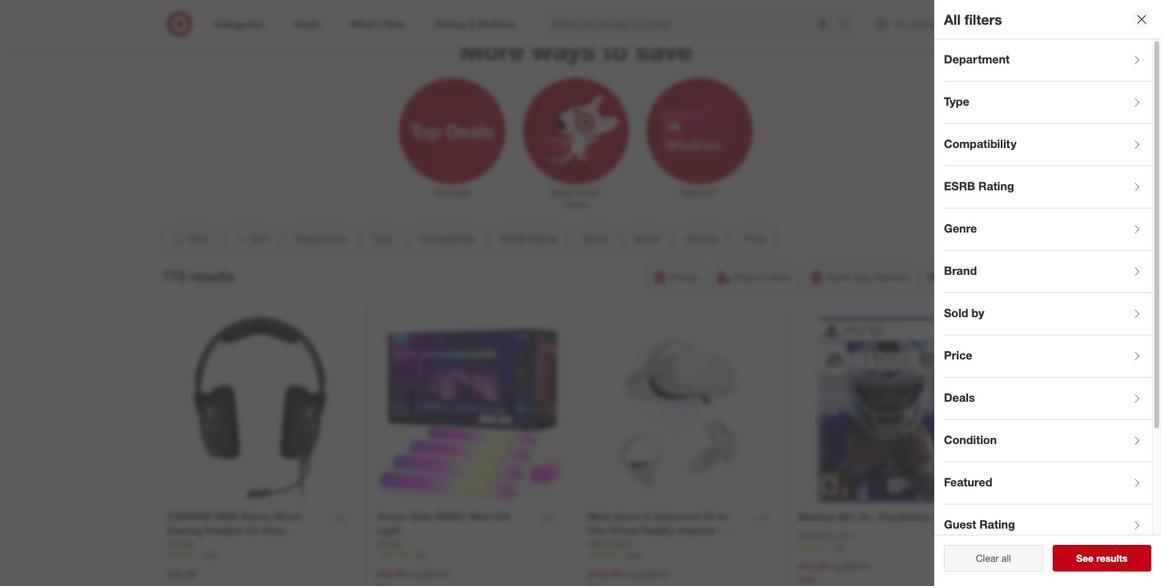 Task type: locate. For each thing, give the bounding box(es) containing it.
0 vertical spatial govee
[[377, 511, 406, 523]]

shop in store
[[734, 272, 792, 284]]

123 link
[[167, 550, 353, 561]]

0 vertical spatial esrb rating
[[944, 179, 1014, 193]]

arts
[[839, 531, 854, 541]]

meta quest 2: advanced all-in-one virtual reality headset - 128gb image
[[588, 317, 774, 504], [588, 317, 774, 504]]

2 vertical spatial rating
[[980, 518, 1015, 531]]

sold by down shipping
[[944, 306, 985, 320]]

govee glide rgbic wall led light image
[[377, 317, 564, 504], [377, 317, 564, 504]]

meta for meta quest 2: advanced all-in- one virtual reality headset - 128gb
[[588, 511, 611, 523]]

headset down all-
[[677, 525, 715, 537]]

24
[[859, 512, 870, 524]]

0 vertical spatial brand
[[634, 233, 660, 245]]

meta down one
[[588, 539, 607, 549]]

rating inside button
[[980, 518, 1015, 531]]

1 vertical spatial govee
[[377, 539, 402, 549]]

0 horizontal spatial department button
[[285, 226, 357, 252]]

0 horizontal spatial sold
[[686, 233, 705, 245]]

results right 772
[[189, 268, 234, 285]]

0 vertical spatial department button
[[944, 39, 1152, 82]]

0 vertical spatial quest
[[614, 511, 641, 523]]

1 vertical spatial department button
[[285, 226, 357, 252]]

1 horizontal spatial esrb rating button
[[944, 166, 1152, 209]]

- right 24 in the bottom right of the page
[[873, 512, 877, 524]]

1 headset from the left
[[205, 525, 244, 537]]

5
[[934, 512, 940, 524]]

meta up one
[[588, 511, 611, 523]]

by down shipping
[[972, 306, 985, 320]]

light
[[377, 525, 401, 537]]

2 headset from the left
[[677, 525, 715, 537]]

1 vertical spatial compatibility
[[418, 233, 475, 245]]

0 horizontal spatial esrb rating button
[[490, 226, 567, 252]]

headset inside corsair hs35 stereo wired gaming headset for xbox one/playstation 4/nintendo switch/pc
[[205, 525, 244, 537]]

$69.99
[[845, 562, 870, 572], [424, 570, 449, 580]]

results for see results
[[1097, 553, 1128, 565]]

price button
[[733, 226, 776, 252], [944, 336, 1152, 378]]

1 vertical spatial meta
[[588, 539, 607, 549]]

circle™
[[576, 188, 602, 198]]

sold by
[[686, 233, 718, 245], [944, 306, 985, 320]]

$69.99 inside $48.99 reg $69.99
[[424, 570, 449, 580]]

0 vertical spatial results
[[189, 268, 234, 285]]

govee down light
[[377, 539, 402, 549]]

0 horizontal spatial deals
[[450, 188, 471, 198]]

meta for meta quest
[[588, 539, 607, 549]]

corsair hs35 stereo wired gaming headset for xbox one/playstation 4/nintendo switch/pc image
[[167, 317, 353, 504], [167, 317, 353, 504]]

1 horizontal spatial esrb
[[944, 179, 976, 193]]

1 horizontal spatial -
[[873, 512, 877, 524]]

one
[[588, 525, 607, 537]]

0 horizontal spatial esrb rating
[[501, 233, 557, 245]]

- inside "meta quest 2: advanced all-in- one virtual reality headset - 128gb"
[[718, 525, 722, 537]]

govee
[[377, 511, 406, 523], [377, 539, 402, 549]]

1 vertical spatial compatibility button
[[408, 226, 485, 252]]

condition button
[[944, 420, 1152, 463]]

price inside all filters dialog
[[944, 348, 973, 362]]

$69.99 inside $34.99 reg $69.99 sale
[[845, 562, 870, 572]]

gaming
[[167, 525, 203, 537]]

brand
[[634, 233, 660, 245], [944, 264, 977, 277]]

sale
[[798, 575, 815, 585]]

1 horizontal spatial reg
[[625, 570, 637, 580]]

sold down shipping button on the top of the page
[[944, 306, 969, 320]]

1 horizontal spatial compatibility
[[944, 136, 1017, 150]]

brand button
[[624, 226, 670, 252], [944, 251, 1152, 293]]

1 vertical spatial brand
[[944, 264, 977, 277]]

corsair
[[167, 539, 194, 549]]

2 horizontal spatial reg
[[830, 562, 842, 572]]

quest up virtual
[[614, 511, 641, 523]]

corsair link
[[167, 538, 194, 550]]

2 govee from the top
[[377, 539, 402, 549]]

madden nfl 24 - playstation 5
[[798, 512, 940, 524]]

headset down hs35
[[205, 525, 244, 537]]

virtual
[[609, 525, 640, 537]]

0 horizontal spatial headset
[[205, 525, 244, 537]]

genre
[[944, 221, 977, 235], [582, 233, 609, 245]]

guest rating
[[944, 518, 1015, 531]]

meta quest 2: advanced all-in- one virtual reality headset - 128gb link
[[588, 511, 746, 551]]

0 horizontal spatial type
[[372, 233, 393, 245]]

1 horizontal spatial by
[[972, 306, 985, 320]]

sold by up the pickup
[[686, 233, 718, 245]]

to
[[603, 34, 628, 66]]

meta quest 2: advanced all-in- one virtual reality headset - 128gb
[[588, 511, 731, 551]]

all-
[[703, 511, 719, 523]]

1 horizontal spatial brand
[[944, 264, 977, 277]]

electronic
[[798, 531, 836, 541]]

reg for $48.99
[[409, 570, 421, 580]]

sort button
[[224, 226, 280, 252]]

0 horizontal spatial $69.99
[[424, 570, 449, 580]]

for
[[246, 525, 259, 537]]

esrb rating button
[[944, 166, 1152, 209], [490, 226, 567, 252]]

0 vertical spatial deals
[[450, 188, 471, 198]]

govee link
[[377, 538, 402, 550]]

genre button
[[944, 209, 1152, 251], [572, 226, 619, 252]]

1 vertical spatial sold
[[944, 306, 969, 320]]

govee inside "govee glide rgbic wall led light"
[[377, 511, 406, 523]]

0 horizontal spatial compatibility button
[[408, 226, 485, 252]]

1 vertical spatial -
[[718, 525, 722, 537]]

reg down 39
[[830, 562, 842, 572]]

corsair
[[167, 511, 211, 523]]

0 horizontal spatial by
[[708, 233, 718, 245]]

1 horizontal spatial $69.99
[[845, 562, 870, 572]]

1 horizontal spatial type
[[944, 94, 970, 108]]

1 meta from the top
[[588, 511, 611, 523]]

0 vertical spatial price
[[744, 233, 766, 245]]

pickup
[[670, 272, 699, 284]]

0 horizontal spatial -
[[718, 525, 722, 537]]

reg inside $249.99 reg $299.99
[[625, 570, 637, 580]]

reg down 1605
[[625, 570, 637, 580]]

0 horizontal spatial results
[[189, 268, 234, 285]]

1 vertical spatial department
[[295, 233, 347, 245]]

quest down virtual
[[609, 539, 632, 549]]

quest for meta quest
[[609, 539, 632, 549]]

results right see
[[1097, 553, 1128, 565]]

1 vertical spatial by
[[972, 306, 985, 320]]

reg inside $34.99 reg $69.99 sale
[[830, 562, 842, 572]]

reg for $34.99
[[830, 562, 842, 572]]

0 vertical spatial type button
[[944, 82, 1152, 124]]

headset
[[205, 525, 244, 537], [677, 525, 715, 537]]

save
[[635, 34, 693, 66]]

$48.99 reg $69.99
[[377, 569, 449, 581]]

compatibility button
[[944, 124, 1152, 166], [408, 226, 485, 252]]

top deals link
[[391, 76, 514, 199]]

0 horizontal spatial price button
[[733, 226, 776, 252]]

reg inside $48.99 reg $69.99
[[409, 570, 421, 580]]

1 horizontal spatial headset
[[677, 525, 715, 537]]

quest for meta quest 2: advanced all-in- one virtual reality headset - 128gb
[[614, 511, 641, 523]]

1 horizontal spatial results
[[1097, 553, 1128, 565]]

1 horizontal spatial price
[[944, 348, 973, 362]]

0 vertical spatial rating
[[979, 179, 1014, 193]]

1 vertical spatial esrb rating
[[501, 233, 557, 245]]

madden nfl 24 - playstation 5 image
[[798, 317, 985, 504], [798, 317, 985, 504]]

1 vertical spatial type button
[[362, 226, 403, 252]]

see
[[1077, 553, 1094, 565]]

$69.99 for $34.99
[[845, 562, 870, 572]]

deals
[[450, 188, 471, 198], [944, 391, 975, 404]]

meta inside "meta quest 2: advanced all-in- one virtual reality headset - 128gb"
[[588, 511, 611, 523]]

1 govee from the top
[[377, 511, 406, 523]]

sold up the pickup
[[686, 233, 705, 245]]

brand inside all filters dialog
[[944, 264, 977, 277]]

1 horizontal spatial genre button
[[944, 209, 1152, 251]]

0 horizontal spatial esrb
[[501, 233, 526, 245]]

$69.99 down "103"
[[424, 570, 449, 580]]

deals inside button
[[944, 391, 975, 404]]

deals right top
[[450, 188, 471, 198]]

1 horizontal spatial sold by
[[944, 306, 985, 320]]

guest rating button
[[944, 505, 1152, 547]]

price
[[744, 233, 766, 245], [944, 348, 973, 362]]

reg
[[830, 562, 842, 572], [409, 570, 421, 580], [625, 570, 637, 580]]

target circle™ offers
[[550, 188, 602, 210]]

by down redcard™ on the top of page
[[708, 233, 718, 245]]

0 vertical spatial esrb rating button
[[944, 166, 1152, 209]]

1 vertical spatial esrb rating button
[[490, 226, 567, 252]]

0 vertical spatial compatibility button
[[944, 124, 1152, 166]]

1 horizontal spatial price button
[[944, 336, 1152, 378]]

1 vertical spatial sold by button
[[944, 293, 1152, 336]]

quest inside "meta quest 2: advanced all-in- one virtual reality headset - 128gb"
[[614, 511, 641, 523]]

1 horizontal spatial deals
[[944, 391, 975, 404]]

1 horizontal spatial genre
[[944, 221, 977, 235]]

esrb inside all filters dialog
[[944, 179, 976, 193]]

reg down "103"
[[409, 570, 421, 580]]

0 horizontal spatial reg
[[409, 570, 421, 580]]

xbox
[[262, 525, 285, 537]]

0 horizontal spatial sold by
[[686, 233, 718, 245]]

1 vertical spatial price
[[944, 348, 973, 362]]

condition
[[944, 433, 997, 447]]

top
[[434, 188, 448, 198]]

1 horizontal spatial department
[[944, 52, 1010, 66]]

0 vertical spatial meta
[[588, 511, 611, 523]]

electronic arts
[[798, 531, 854, 541]]

0 vertical spatial by
[[708, 233, 718, 245]]

shipping
[[944, 272, 982, 284]]

wall
[[469, 511, 488, 523]]

by
[[708, 233, 718, 245], [972, 306, 985, 320]]

1 vertical spatial sold by
[[944, 306, 985, 320]]

nfl
[[838, 512, 857, 524]]

0 vertical spatial sold
[[686, 233, 705, 245]]

0 horizontal spatial price
[[744, 233, 766, 245]]

sold inside all filters dialog
[[944, 306, 969, 320]]

1 vertical spatial results
[[1097, 553, 1128, 565]]

0 horizontal spatial department
[[295, 233, 347, 245]]

0 vertical spatial -
[[873, 512, 877, 524]]

type button
[[944, 82, 1152, 124], [362, 226, 403, 252]]

results inside see results button
[[1097, 553, 1128, 565]]

deals up condition
[[944, 391, 975, 404]]

esrb rating
[[944, 179, 1014, 193], [501, 233, 557, 245]]

0 vertical spatial esrb
[[944, 179, 976, 193]]

same day delivery
[[827, 272, 909, 284]]

0 vertical spatial type
[[944, 94, 970, 108]]

one/playstation
[[167, 539, 242, 551]]

genre down offers
[[582, 233, 609, 245]]

1 vertical spatial type
[[372, 233, 393, 245]]

type
[[944, 94, 970, 108], [372, 233, 393, 245]]

shop
[[734, 272, 757, 284]]

1 horizontal spatial department button
[[944, 39, 1152, 82]]

govee up light
[[377, 511, 406, 523]]

1 vertical spatial quest
[[609, 539, 632, 549]]

meta quest link
[[588, 538, 632, 550]]

0 vertical spatial compatibility
[[944, 136, 1017, 150]]

compatibility inside all filters dialog
[[944, 136, 1017, 150]]

1 horizontal spatial sold
[[944, 306, 969, 320]]

0 vertical spatial department
[[944, 52, 1010, 66]]

- down in-
[[718, 525, 722, 537]]

meta inside meta quest link
[[588, 539, 607, 549]]

genre up shipping
[[944, 221, 977, 235]]

1 horizontal spatial esrb rating
[[944, 179, 1014, 193]]

0 horizontal spatial sold by button
[[675, 226, 729, 252]]

2 meta from the top
[[588, 539, 607, 549]]

$69.99 down arts
[[845, 562, 870, 572]]

1 horizontal spatial sold by button
[[944, 293, 1152, 336]]

esrb rating inside all filters dialog
[[944, 179, 1014, 193]]

department
[[944, 52, 1010, 66], [295, 233, 347, 245]]

1 vertical spatial deals
[[944, 391, 975, 404]]

sort
[[251, 233, 269, 245]]

0 horizontal spatial compatibility
[[418, 233, 475, 245]]

quest
[[614, 511, 641, 523], [609, 539, 632, 549]]



Task type: describe. For each thing, give the bounding box(es) containing it.
1 horizontal spatial compatibility button
[[944, 124, 1152, 166]]

772 results
[[162, 268, 234, 285]]

1 vertical spatial rating
[[529, 233, 557, 245]]

1 vertical spatial price button
[[944, 336, 1152, 378]]

store
[[770, 272, 792, 284]]

reg for $249.99
[[625, 570, 637, 580]]

target
[[550, 188, 573, 198]]

rgbic
[[436, 511, 467, 523]]

0 vertical spatial price button
[[733, 226, 776, 252]]

clear all
[[976, 553, 1011, 565]]

redcard™ link
[[638, 76, 762, 199]]

2:
[[644, 511, 652, 523]]

advanced
[[655, 511, 701, 523]]

0 horizontal spatial brand
[[634, 233, 660, 245]]

search button
[[831, 11, 860, 40]]

featured
[[944, 475, 993, 489]]

0 horizontal spatial brand button
[[624, 226, 670, 252]]

0 horizontal spatial type button
[[362, 226, 403, 252]]

reality
[[642, 525, 674, 537]]

top deals
[[434, 188, 471, 198]]

pickup button
[[647, 264, 707, 291]]

deals button
[[944, 378, 1152, 420]]

switch/pc
[[167, 553, 215, 565]]

offers
[[565, 200, 588, 210]]

sold by inside all filters dialog
[[944, 306, 985, 320]]

What can we help you find? suggestions appear below search field
[[545, 11, 840, 38]]

$299.99
[[639, 570, 669, 580]]

$48.99
[[377, 569, 406, 581]]

all
[[1002, 553, 1011, 565]]

- inside madden nfl 24 - playstation 5 link
[[873, 512, 877, 524]]

128gb
[[588, 539, 618, 551]]

0 horizontal spatial genre button
[[572, 226, 619, 252]]

39
[[836, 543, 844, 552]]

1605
[[625, 551, 642, 560]]

department inside all filters dialog
[[944, 52, 1010, 66]]

hs35
[[214, 511, 238, 523]]

all
[[944, 11, 961, 28]]

1 horizontal spatial type button
[[944, 82, 1152, 124]]

esrb rating button inside all filters dialog
[[944, 166, 1152, 209]]

39 link
[[798, 543, 985, 553]]

headset inside "meta quest 2: advanced all-in- one virtual reality headset - 128gb"
[[677, 525, 715, 537]]

filters
[[965, 11, 1002, 28]]

shipping button
[[921, 264, 990, 291]]

8
[[979, 13, 983, 20]]

103
[[415, 551, 427, 560]]

same
[[827, 272, 852, 284]]

delivery
[[874, 272, 909, 284]]

electronic arts link
[[798, 531, 854, 543]]

results for 772 results
[[189, 268, 234, 285]]

guest
[[944, 518, 977, 531]]

1605 link
[[588, 550, 774, 561]]

more
[[460, 34, 524, 66]]

madden nfl 24 - playstation 5 link
[[798, 511, 940, 525]]

clear
[[976, 553, 999, 565]]

see results
[[1077, 553, 1128, 565]]

genre inside all filters dialog
[[944, 221, 977, 235]]

0 horizontal spatial genre
[[582, 233, 609, 245]]

more ways to save
[[460, 34, 693, 66]]

day
[[854, 272, 871, 284]]

$34.99 reg $69.99 sale
[[798, 561, 870, 585]]

$249.99 reg $299.99
[[588, 569, 669, 581]]

by inside all filters dialog
[[972, 306, 985, 320]]

target holiday price match guarantee image
[[213, 0, 939, 22]]

see results button
[[1053, 546, 1152, 572]]

all filters
[[944, 11, 1002, 28]]

4/nintendo
[[244, 539, 295, 551]]

0 vertical spatial sold by
[[686, 233, 718, 245]]

govee glide rgbic wall led light
[[377, 511, 510, 537]]

glide
[[409, 511, 433, 523]]

filter
[[188, 233, 210, 245]]

$69.99 for $48.99
[[424, 570, 449, 580]]

$249.99
[[588, 569, 622, 581]]

1 vertical spatial esrb
[[501, 233, 526, 245]]

103 link
[[377, 550, 564, 561]]

type inside all filters dialog
[[944, 94, 970, 108]]

govee glide rgbic wall led light link
[[377, 511, 535, 538]]

ways
[[531, 34, 595, 66]]

all filters dialog
[[935, 0, 1161, 587]]

search
[[831, 19, 860, 31]]

123
[[204, 551, 217, 560]]

shop in store button
[[712, 264, 799, 291]]

corsair hs35 stereo wired gaming headset for xbox one/playstation 4/nintendo switch/pc link
[[167, 511, 325, 565]]

8 link
[[961, 11, 987, 38]]

filter button
[[162, 226, 219, 252]]

same day delivery button
[[804, 264, 916, 291]]

$34.99
[[798, 561, 827, 573]]

playstation
[[880, 512, 932, 524]]

govee for govee
[[377, 539, 402, 549]]

corsair hs35 stereo wired gaming headset for xbox one/playstation 4/nintendo switch/pc
[[167, 511, 301, 565]]

stereo
[[241, 511, 271, 523]]

0 vertical spatial sold by button
[[675, 226, 729, 252]]

in-
[[719, 511, 731, 523]]

1 horizontal spatial brand button
[[944, 251, 1152, 293]]

govee for govee glide rgbic wall led light
[[377, 511, 406, 523]]

redcard™
[[681, 188, 719, 198]]

led
[[491, 511, 510, 523]]

meta quest
[[588, 539, 632, 549]]



Task type: vqa. For each thing, say whether or not it's contained in the screenshot.
new
no



